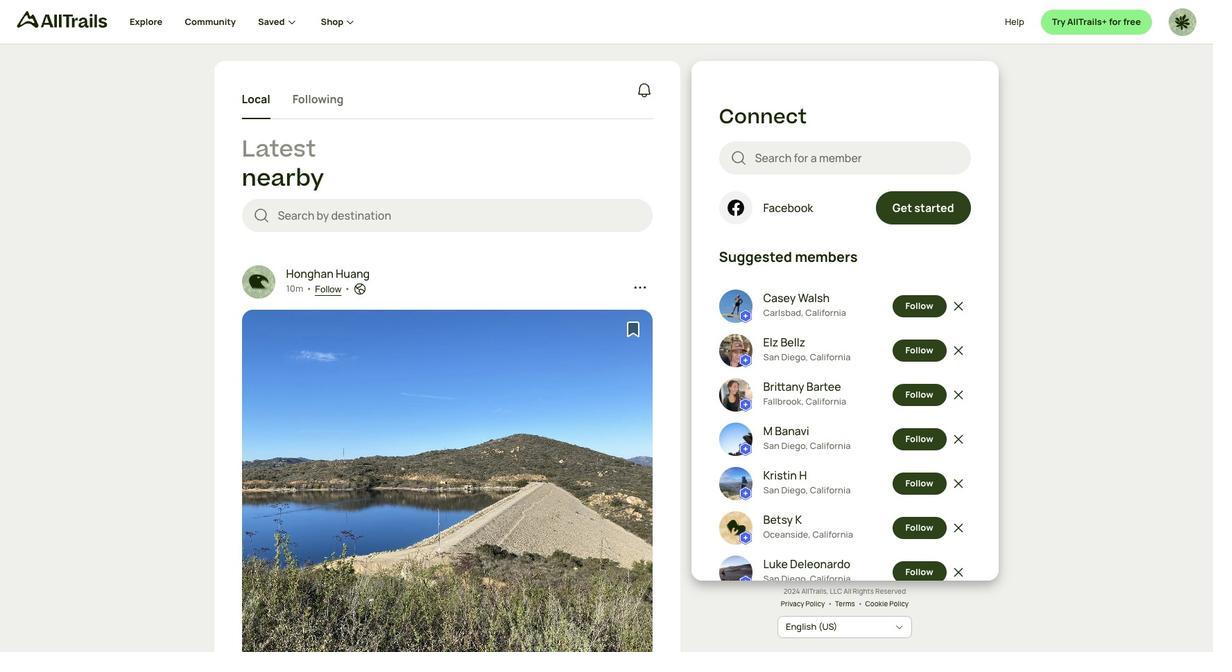 Task type: describe. For each thing, give the bounding box(es) containing it.
saved
[[258, 15, 285, 28]]

california inside brittany bartee fallbrook, california
[[806, 396, 846, 408]]

members
[[795, 247, 858, 266]]

cookie
[[865, 599, 888, 609]]

alltrails image
[[17, 11, 108, 27]]

brittany bartee fallbrook, california
[[763, 380, 846, 408]]

more options image
[[633, 281, 647, 295]]

following
[[293, 91, 344, 106]]

deleonardo
[[790, 557, 851, 572]]

betsy k oceanside, california
[[763, 513, 853, 541]]

elz bellz image
[[719, 334, 752, 368]]

follow for luke deleonardo
[[905, 566, 933, 579]]

kristin h san diego, california
[[763, 468, 851, 497]]

follow button for m banavi
[[892, 429, 946, 451]]

get started
[[893, 200, 954, 215]]

following button
[[293, 80, 344, 119]]

luke
[[763, 557, 788, 572]]

• right 10m
[[306, 283, 312, 295]]

fallbrook,
[[763, 396, 804, 408]]

elz bellz san diego, california
[[763, 335, 851, 364]]

navigate previous image
[[257, 509, 271, 522]]

for
[[1109, 15, 1121, 28]]

follow button for kristin h
[[892, 473, 946, 495]]

diego, for h
[[781, 484, 808, 497]]

kristin
[[763, 468, 797, 484]]

casey walsh carlsbad, california
[[763, 291, 846, 319]]

m
[[763, 424, 773, 439]]

llc
[[830, 587, 842, 597]]

dismiss image for bartee
[[952, 389, 966, 402]]

m banavi san diego, california
[[763, 424, 851, 452]]

oceanside,
[[763, 529, 811, 541]]

try
[[1052, 15, 1066, 28]]

follow inside 10m • follow •
[[315, 284, 342, 295]]

betsy k link
[[763, 512, 853, 529]]

california inside kristin h san diego, california
[[810, 484, 851, 497]]

try alltrails+ for free
[[1052, 15, 1141, 28]]

alltrails,
[[801, 587, 829, 597]]

bartee
[[806, 380, 841, 395]]

california inside elz bellz san diego, california
[[810, 351, 851, 364]]

2024
[[784, 587, 800, 597]]

suggested
[[719, 247, 792, 266]]

alltrails link
[[17, 11, 130, 33]]

rights
[[853, 587, 874, 597]]

luke deleonardo san diego, california
[[763, 557, 851, 586]]

huang
[[336, 266, 370, 282]]

brittany bartee link
[[763, 379, 846, 396]]

follow button for casey walsh
[[892, 296, 946, 318]]

m banavi image
[[719, 423, 752, 457]]

honghan
[[286, 266, 334, 282]]

diego, for banavi
[[781, 440, 808, 452]]

san for elz
[[763, 351, 780, 364]]

brittany
[[763, 380, 804, 395]]

cookie policy link
[[865, 599, 909, 609]]

honghan huang image
[[242, 266, 275, 299]]

casey walsh link
[[763, 290, 846, 307]]

cookie consent banner dialog
[[17, 587, 1196, 636]]

local
[[242, 91, 270, 106]]

icon image
[[719, 191, 752, 224]]

saved link
[[258, 0, 299, 44]]

shop
[[321, 15, 344, 28]]

2024 alltrails, llc all rights reserved privacy policy • terms • cookie policy
[[781, 587, 909, 609]]

honghan huang link
[[286, 266, 370, 282]]

saved button
[[258, 0, 321, 44]]

started
[[914, 200, 954, 215]]

follow button for brittany bartee
[[892, 384, 946, 407]]

diego, for bellz
[[781, 351, 808, 364]]

latest
[[242, 133, 316, 166]]

follow for elz bellz
[[905, 344, 933, 357]]

terms link
[[835, 599, 855, 609]]

k
[[795, 513, 802, 528]]



Task type: vqa. For each thing, say whether or not it's contained in the screenshot.


Task type: locate. For each thing, give the bounding box(es) containing it.
suggested members
[[719, 247, 858, 266]]

diego, up 2024
[[781, 573, 808, 586]]

• down "rights"
[[858, 599, 863, 609]]

diego, down h
[[781, 484, 808, 497]]

get started button
[[876, 191, 971, 224]]

dismiss image for k
[[952, 522, 966, 536]]

4 diego, from the top
[[781, 573, 808, 586]]

san inside kristin h san diego, california
[[763, 484, 780, 497]]

shop link
[[321, 0, 357, 44]]

alltrails+
[[1067, 15, 1107, 28]]

community
[[185, 15, 236, 28]]

privacy policy link
[[781, 599, 825, 609]]

dismiss image for banavi
[[952, 433, 966, 447]]

shop button
[[321, 0, 357, 44]]

san inside m banavi san diego, california
[[763, 440, 780, 452]]

• down huang
[[344, 283, 350, 295]]

1 san from the top
[[763, 351, 780, 364]]

dismiss image for bellz
[[952, 344, 966, 358]]

policy
[[806, 599, 825, 609], [889, 599, 909, 609]]

2 dismiss image from the top
[[952, 433, 966, 447]]

diego, for deleonardo
[[781, 573, 808, 586]]

california inside casey walsh carlsbad, california
[[806, 307, 846, 319]]

facebook
[[763, 200, 813, 215]]

diego, inside m banavi san diego, california
[[781, 440, 808, 452]]

follow for kristin h
[[905, 478, 933, 490]]

3 dismiss image from the top
[[952, 477, 966, 491]]

california up the llc
[[810, 573, 851, 586]]

local button
[[242, 80, 270, 119]]

california up betsy k link
[[810, 484, 851, 497]]

m banavi link
[[763, 423, 851, 440]]

None search field
[[719, 141, 971, 175]]

add to list image
[[625, 321, 641, 338]]

10m
[[286, 283, 303, 295]]

diego, inside kristin h san diego, california
[[781, 484, 808, 497]]

dismiss image for h
[[952, 477, 966, 491]]

california up deleonardo
[[813, 529, 853, 541]]

1 dismiss image from the top
[[952, 300, 966, 314]]

california inside "luke deleonardo san diego, california"
[[810, 573, 851, 586]]

follow for brittany bartee
[[905, 389, 933, 401]]

dismiss image for deleonardo
[[952, 566, 966, 580]]

1 dismiss image from the top
[[952, 344, 966, 358]]

help
[[1005, 15, 1024, 28]]

policy down the reserved
[[889, 599, 909, 609]]

san
[[763, 351, 780, 364], [763, 440, 780, 452], [763, 484, 780, 497], [763, 573, 780, 586]]

san down kristin at the right bottom of page
[[763, 484, 780, 497]]

dismiss image
[[952, 300, 966, 314], [952, 433, 966, 447], [952, 522, 966, 536]]

luke deleonardo link
[[763, 556, 851, 573]]

tab list
[[242, 80, 344, 119]]

san for kristin
[[763, 484, 780, 497]]

1 vertical spatial dismiss image
[[952, 433, 966, 447]]

elz bellz link
[[763, 334, 851, 351]]

4 dismiss image from the top
[[952, 566, 966, 580]]

san down the luke
[[763, 573, 780, 586]]

diego, down "bellz" at bottom
[[781, 351, 808, 364]]

1 horizontal spatial policy
[[889, 599, 909, 609]]

2 diego, from the top
[[781, 440, 808, 452]]

2 san from the top
[[763, 440, 780, 452]]

dismiss image
[[952, 344, 966, 358], [952, 389, 966, 402], [952, 477, 966, 491], [952, 566, 966, 580]]

dismiss image for walsh
[[952, 300, 966, 314]]

explore link
[[130, 0, 163, 44]]

elz
[[763, 335, 778, 350]]

follow button
[[315, 284, 342, 295], [892, 296, 946, 318], [892, 340, 946, 362], [892, 384, 946, 407], [892, 429, 946, 451], [892, 473, 946, 495], [892, 518, 946, 540], [892, 562, 946, 584]]

san for m
[[763, 440, 780, 452]]

h
[[799, 468, 807, 484]]

0 horizontal spatial policy
[[806, 599, 825, 609]]

casey
[[763, 291, 796, 306]]

follow button for betsy k
[[892, 518, 946, 540]]

follow for casey walsh
[[905, 300, 933, 312]]

privacy
[[781, 599, 804, 609]]

1 diego, from the top
[[781, 351, 808, 364]]

10m • follow •
[[286, 283, 350, 295]]

san for luke
[[763, 573, 780, 586]]

Search by destination field
[[278, 208, 641, 224]]

california down walsh
[[806, 307, 846, 319]]

• down the llc
[[828, 599, 832, 609]]

policy down the alltrails,
[[806, 599, 825, 609]]

san down m
[[763, 440, 780, 452]]

banavi
[[775, 424, 809, 439]]

2 dismiss image from the top
[[952, 389, 966, 402]]

try alltrails+ for free link
[[1041, 9, 1152, 34]]

notifications image
[[636, 82, 652, 98]]

follow button for elz bellz
[[892, 340, 946, 362]]

kristin h image
[[719, 468, 752, 501]]

san down elz
[[763, 351, 780, 364]]

terms
[[835, 599, 855, 609]]

1 policy from the left
[[806, 599, 825, 609]]

3 diego, from the top
[[781, 484, 808, 497]]

reserved
[[875, 587, 906, 597]]

diego, inside elz bellz san diego, california
[[781, 351, 808, 364]]

nearby
[[242, 162, 324, 195]]

get
[[893, 200, 912, 215]]

kristin h link
[[763, 468, 851, 484]]

explore
[[130, 15, 163, 28]]

san inside elz bellz san diego, california
[[763, 351, 780, 364]]

california inside m banavi san diego, california
[[810, 440, 851, 452]]

connect
[[719, 103, 807, 132]]

•
[[306, 283, 312, 295], [344, 283, 350, 295], [828, 599, 832, 609], [858, 599, 863, 609]]

community link
[[185, 0, 236, 44]]

3 dismiss image from the top
[[952, 522, 966, 536]]

honghan huang
[[286, 266, 370, 282]]

california down bartee
[[806, 396, 846, 408]]

3 san from the top
[[763, 484, 780, 497]]

luke deleonardo image
[[719, 556, 752, 590]]

diego,
[[781, 351, 808, 364], [781, 440, 808, 452], [781, 484, 808, 497], [781, 573, 808, 586]]

tab list containing local
[[242, 80, 344, 119]]

None search field
[[242, 199, 652, 232]]

4 san from the top
[[763, 573, 780, 586]]

bellz
[[781, 335, 805, 350]]

betsy
[[763, 513, 793, 528]]

dialog
[[0, 0, 1213, 653]]

2 vertical spatial dismiss image
[[952, 522, 966, 536]]

brittany bartee image
[[719, 379, 752, 412]]

follow button for luke deleonardo
[[892, 562, 946, 584]]

diego, down banavi
[[781, 440, 808, 452]]

follow for betsy k
[[905, 522, 933, 534]]

california up kristin h link
[[810, 440, 851, 452]]

navigate next image
[[623, 509, 637, 522]]

casey walsh image
[[719, 290, 752, 323]]

california inside the betsy k oceanside, california
[[813, 529, 853, 541]]

follow for m banavi
[[905, 433, 933, 446]]

california up bartee
[[810, 351, 851, 364]]

free
[[1123, 15, 1141, 28]]

walsh
[[798, 291, 830, 306]]

san inside "luke deleonardo san diego, california"
[[763, 573, 780, 586]]

california
[[806, 307, 846, 319], [810, 351, 851, 364], [806, 396, 846, 408], [810, 440, 851, 452], [810, 484, 851, 497], [813, 529, 853, 541], [810, 573, 851, 586]]

all
[[844, 587, 852, 597]]

diego, inside "luke deleonardo san diego, california"
[[781, 573, 808, 586]]

2 policy from the left
[[889, 599, 909, 609]]

betsy k image
[[719, 512, 752, 545]]

carlsbad,
[[763, 307, 804, 319]]

help link
[[1005, 8, 1024, 36]]

latest nearby
[[242, 133, 324, 195]]

follow
[[315, 284, 342, 295], [905, 300, 933, 312], [905, 344, 933, 357], [905, 389, 933, 401], [905, 433, 933, 446], [905, 478, 933, 490], [905, 522, 933, 534], [905, 566, 933, 579]]

0 vertical spatial dismiss image
[[952, 300, 966, 314]]

kendall image
[[1169, 8, 1196, 36]]

Search for a member field
[[755, 150, 960, 166]]



